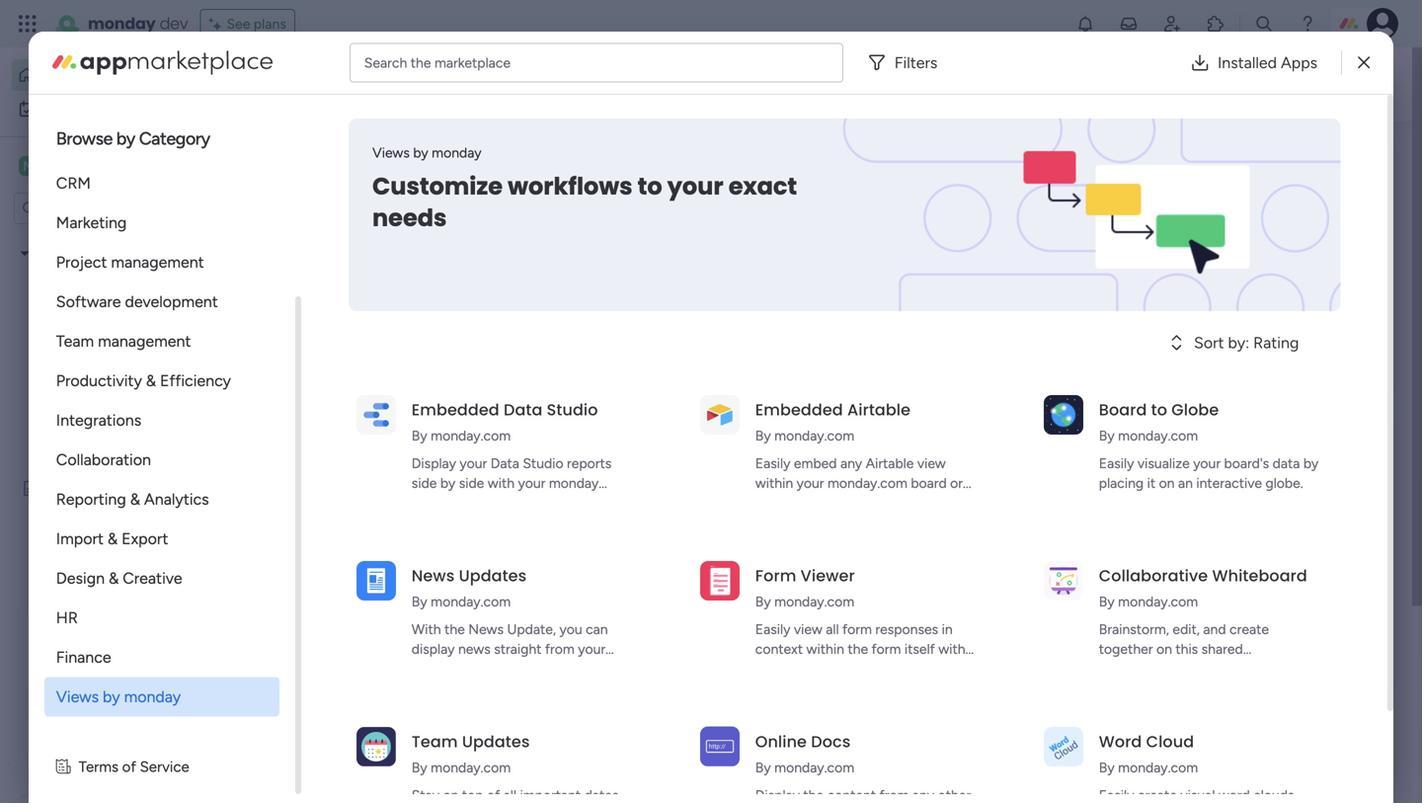 Task type: describe. For each thing, give the bounding box(es) containing it.
team up display your data studio reports side by side with your monday boards  or dashboards
[[468, 394, 502, 411]]

easily for board
[[1099, 455, 1135, 472]]

your right display
[[460, 455, 487, 472]]

your up dashboards
[[518, 475, 546, 492]]

dev up apps marketplace image
[[160, 12, 188, 35]]

> up most on the left of the page
[[434, 636, 443, 653]]

software
[[56, 292, 121, 311]]

workspace selection element
[[19, 154, 113, 178]]

easily for embedded
[[756, 455, 791, 472]]

workspace image
[[19, 155, 39, 177]]

sort
[[1195, 333, 1225, 352]]

inbox
[[534, 75, 573, 93]]

word
[[1099, 731, 1143, 753]]

select product image
[[18, 14, 38, 34]]

export
[[122, 530, 168, 548]]

> up easily embed any airtable view within your monday.com board or dashboard
[[871, 394, 880, 411]]

globe.
[[1266, 475, 1304, 492]]

by for form viewer
[[756, 593, 771, 610]]

you
[[560, 621, 583, 638]]

quick search button
[[1251, 65, 1393, 104]]

from
[[545, 641, 575, 658]]

public board image for getting started
[[42, 446, 61, 464]]

online docs by monday.com
[[756, 731, 855, 776]]

straight
[[494, 641, 542, 658]]

most
[[412, 660, 443, 677]]

app logo image for embedded airtable
[[700, 395, 740, 434]]

notifications
[[1253, 234, 1340, 252]]

brainstorm,
[[1099, 621, 1170, 638]]

views by monday
[[56, 688, 181, 706]]

sort by: rating button
[[1133, 327, 1341, 359]]

1 side from the left
[[412, 475, 437, 492]]

team right itself
[[947, 636, 979, 653]]

efficiency
[[160, 371, 231, 390]]

1 monday dev > my team > my scrum team link from the left
[[321, 201, 667, 423]]

check circle image
[[1126, 186, 1139, 200]]

team down desktop
[[1187, 259, 1222, 277]]

form inside "easily view all form responses in context within the form itself with form viewer!"
[[756, 660, 788, 677]]

team up any
[[834, 394, 868, 411]]

with the news update, you can display news straight from your most trusted news sources in one central place!
[[412, 621, 620, 697]]

sort by: rating
[[1195, 333, 1300, 352]]

see
[[227, 15, 250, 32]]

complete your profile
[[1126, 151, 1302, 172]]

home
[[43, 67, 81, 83]]

upload
[[1146, 209, 1193, 227]]

globe
[[1172, 399, 1220, 421]]

in inside "easily view all form responses in context within the form itself with form viewer!"
[[942, 621, 953, 638]]

upload your photo
[[1146, 209, 1270, 227]]

embedded for embedded data studio
[[412, 399, 500, 421]]

monday.com for team updates
[[431, 759, 511, 776]]

mobile
[[1217, 310, 1262, 327]]

display
[[412, 641, 455, 658]]

app logo image for embedded data studio
[[356, 395, 396, 434]]

whiteboard
[[1213, 565, 1308, 587]]

scrum up board on the right of the page
[[905, 394, 944, 411]]

> up display your data studio reports side by side with your monday boards  or dashboards
[[505, 394, 514, 411]]

an
[[1179, 475, 1193, 492]]

maria williams image
[[1367, 8, 1399, 40]]

any
[[841, 455, 863, 472]]

to inside views by monday customize workflows to your exact needs
[[638, 170, 662, 203]]

with inside boost your workflow in minutes with ready-made templates
[[1335, 581, 1366, 600]]

update,
[[507, 621, 556, 638]]

views for views by monday
[[56, 688, 99, 706]]

updates for team updates
[[462, 731, 530, 753]]

reporting & analytics
[[56, 490, 209, 509]]

inbox image
[[1119, 14, 1139, 34]]

your for profile
[[1210, 151, 1246, 172]]

templates image image
[[1114, 427, 1375, 563]]

notifications image
[[1076, 14, 1096, 34]]

(inbox)
[[439, 745, 498, 766]]

upload your photo link
[[1126, 207, 1393, 229]]

workflows
[[508, 170, 633, 203]]

by for online docs
[[756, 759, 771, 776]]

terms of service link
[[79, 756, 189, 779]]

by for word cloud
[[1099, 759, 1115, 776]]

and inside good morning, maria! quickly access your recent boards, inbox and workspaces
[[577, 75, 604, 93]]

embedded for embedded airtable
[[756, 399, 844, 421]]

queue
[[102, 379, 144, 396]]

home link
[[12, 59, 212, 91]]

getting for getting started
[[68, 447, 116, 463]]

1 horizontal spatial news
[[495, 660, 527, 677]]

category
[[139, 128, 210, 149]]

display
[[412, 455, 456, 472]]

workflow
[[1189, 581, 1254, 600]]

views by monday customize workflows to your exact needs
[[372, 144, 797, 235]]

team up viewer! on the right of page
[[834, 636, 868, 653]]

monday dev
[[88, 12, 188, 35]]

good
[[282, 54, 316, 71]]

quick search results list box
[[305, 185, 1049, 689]]

monday dev > my team
[[355, 636, 502, 653]]

visited
[[410, 162, 465, 183]]

> up display
[[434, 394, 443, 411]]

good morning, maria! quickly access your recent boards, inbox and workspaces
[[282, 54, 604, 115]]

app logo image for form viewer
[[700, 561, 740, 600]]

by for browse by category
[[116, 128, 135, 149]]

terms of service
[[79, 758, 189, 776]]

install
[[1146, 310, 1185, 327]]

template inside the quick search results list box
[[456, 604, 522, 623]]

spec inside list box
[[97, 480, 127, 497]]

boost your workflow in minutes with ready-made templates
[[1109, 581, 1366, 624]]

team down software
[[56, 332, 94, 351]]

boost
[[1109, 581, 1150, 600]]

management for team management
[[98, 332, 191, 351]]

monday.com for embedded airtable
[[775, 427, 855, 444]]

started
[[119, 447, 165, 463]]

complete profile link
[[1146, 282, 1393, 305]]

getting started
[[68, 447, 165, 463]]

quick search
[[1283, 75, 1377, 94]]

see plans button
[[200, 9, 295, 39]]

analytics
[[144, 490, 209, 509]]

tasks inside list box
[[68, 279, 102, 295]]

workspaces
[[282, 96, 366, 115]]

feed
[[397, 745, 434, 766]]

collaborative
[[1099, 565, 1209, 587]]

view inside easily embed any airtable view within your monday.com board or dashboard
[[918, 455, 946, 472]]

board
[[911, 475, 947, 492]]

collaborative
[[1099, 660, 1179, 677]]

apps
[[1281, 53, 1318, 72]]

home option
[[12, 59, 212, 91]]

update
[[333, 745, 393, 766]]

by for views by monday customize workflows to your exact needs
[[413, 144, 428, 161]]

0 vertical spatial news
[[458, 641, 491, 658]]

monday dev > my team > my scrum team up viewer! on the right of page
[[721, 636, 979, 653]]

getting started element
[[1097, 749, 1393, 803]]

made
[[1155, 605, 1194, 624]]

update feed (inbox)
[[333, 745, 498, 766]]

board
[[1099, 399, 1148, 421]]

check circle image
[[1126, 261, 1139, 276]]

& for design
[[109, 569, 119, 588]]

browse
[[56, 128, 113, 149]]

> up viewer! on the right of page
[[800, 636, 809, 653]]

one
[[597, 660, 620, 677]]

responses
[[876, 621, 939, 638]]

shared
[[1202, 641, 1244, 658]]

feature inside the quick search results list box
[[359, 604, 415, 623]]

v2 bolt switch image
[[1267, 74, 1278, 95]]

docs
[[811, 731, 851, 753]]

this
[[1176, 641, 1199, 658]]

> up the embed
[[800, 394, 809, 411]]

placing
[[1099, 475, 1144, 492]]

data
[[1273, 455, 1301, 472]]

scrum right all
[[905, 636, 944, 653]]

feature spec template inside list box
[[46, 480, 186, 497]]

by for views by monday
[[103, 688, 120, 706]]

reports
[[567, 455, 612, 472]]

rating
[[1254, 333, 1300, 352]]

team management
[[56, 332, 191, 351]]

tasks inside the quick search results list box
[[725, 604, 765, 623]]

on inside brainstorm, edit, and create together on this shared collaborative whiteboard.
[[1157, 641, 1173, 658]]

app logo image for team updates
[[356, 727, 396, 766]]

monday.com for news updates
[[431, 593, 511, 610]]

viewer!
[[791, 660, 838, 677]]

templates inside boost your workflow in minutes with ready-made templates
[[1198, 605, 1269, 624]]

my up easily embed any airtable view within your monday.com board or dashboard
[[883, 394, 902, 411]]

boards
[[412, 495, 454, 511]]

embedded airtable by monday.com
[[756, 399, 911, 444]]

easily for form
[[756, 621, 791, 638]]

hr
[[56, 609, 78, 627]]

on inside easily visualize your board's data by placing it on an interactive globe.
[[1160, 475, 1175, 492]]

project management
[[56, 253, 204, 272]]

your inside views by monday customize workflows to your exact needs
[[667, 170, 724, 203]]

my up trusted
[[446, 636, 465, 653]]

team down marketing
[[99, 245, 131, 262]]

scrum down marketing
[[58, 245, 96, 262]]

view inside "easily view all form responses in context within the form itself with form viewer!"
[[794, 621, 823, 638]]

public board image for tasks
[[42, 278, 61, 296]]

within inside easily embed any airtable view within your monday.com board or dashboard
[[756, 475, 794, 492]]

dev up most on the left of the page
[[408, 636, 431, 653]]

and inside brainstorm, edit, and create together on this shared collaborative whiteboard.
[[1204, 621, 1227, 638]]

airtable inside easily embed any airtable view within your monday.com board or dashboard
[[866, 455, 914, 472]]

install our mobile app link
[[1146, 308, 1393, 330]]

with inside "easily view all form responses in context within the form itself with form viewer!"
[[939, 641, 966, 658]]

monday.com for word cloud
[[1119, 759, 1199, 776]]

desktop
[[1194, 234, 1250, 252]]

filters
[[895, 53, 938, 72]]

retrospectives
[[68, 413, 161, 430]]

app logo image for news updates
[[356, 561, 396, 600]]

spec inside the quick search results list box
[[418, 604, 453, 623]]

dev up display
[[408, 394, 431, 411]]

terms
[[79, 758, 119, 776]]

collaboration
[[56, 451, 151, 469]]



Task type: locate. For each thing, give the bounding box(es) containing it.
1 vertical spatial management
[[98, 332, 191, 351]]

circle o image inside upload your photo 'link'
[[1126, 211, 1139, 226]]

productivity & efficiency
[[56, 371, 231, 390]]

0 vertical spatial view
[[918, 455, 946, 472]]

ready-
[[1109, 605, 1155, 624]]

easily up context
[[756, 621, 791, 638]]

0 vertical spatial feature
[[46, 480, 94, 497]]

caret down image
[[21, 247, 29, 260]]

news inside with the news update, you can display news straight from your most trusted news sources in one central place!
[[469, 621, 504, 638]]

tasks down project
[[68, 279, 102, 295]]

1 vertical spatial news
[[469, 621, 504, 638]]

dapulse x slim image
[[1359, 51, 1371, 75]]

my inside workspace selection element
[[45, 157, 68, 175]]

search the marketplace
[[364, 54, 511, 71]]

your inside with the news update, you can display news straight from your most trusted news sources in one central place!
[[578, 641, 606, 658]]

your inside good morning, maria! quickly access your recent boards, inbox and workspaces
[[392, 75, 424, 93]]

complete profile install our mobile app
[[1146, 284, 1293, 327]]

template
[[130, 480, 186, 497], [456, 604, 522, 623]]

option
[[0, 236, 252, 240]]

monday.com inside news updates by monday.com
[[431, 593, 511, 610]]

help image
[[1298, 14, 1318, 34]]

0 vertical spatial on
[[1160, 475, 1175, 492]]

0 vertical spatial or
[[951, 475, 963, 492]]

monday.com down any
[[828, 475, 908, 492]]

0 vertical spatial form
[[756, 565, 797, 587]]

installed apps button
[[1175, 43, 1334, 82]]

embedded inside embedded data studio by monday.com
[[412, 399, 500, 421]]

your for photo
[[1197, 209, 1227, 227]]

1 horizontal spatial monday dev > my team > my scrum team link
[[687, 201, 1033, 423]]

0 vertical spatial spec
[[97, 480, 127, 497]]

2 monday dev > my team > my scrum team link from the left
[[687, 201, 1033, 423]]

0 horizontal spatial search
[[364, 54, 407, 71]]

by left (inbox)
[[412, 759, 428, 776]]

together
[[1099, 641, 1154, 658]]

0 vertical spatial public board image
[[42, 278, 61, 296]]

installed
[[1218, 53, 1278, 72]]

1 vertical spatial getting
[[1175, 769, 1224, 786]]

2 vertical spatial with
[[939, 641, 966, 658]]

0 vertical spatial template
[[130, 480, 186, 497]]

1 vertical spatial or
[[458, 495, 470, 511]]

1 vertical spatial templates
[[1238, 648, 1309, 667]]

0 horizontal spatial views
[[56, 688, 99, 706]]

by inside board to globe by monday.com
[[1099, 427, 1115, 444]]

>
[[434, 394, 443, 411], [505, 394, 514, 411], [800, 394, 809, 411], [871, 394, 880, 411], [434, 636, 443, 653], [800, 636, 809, 653], [871, 636, 880, 653]]

news up trusted
[[458, 641, 491, 658]]

team up board on the right of the page
[[947, 394, 979, 411]]

complete inside 'complete profile install our mobile app'
[[1146, 284, 1212, 302]]

0 horizontal spatial template
[[130, 480, 186, 497]]

embedded up display
[[412, 399, 500, 421]]

2 side from the left
[[459, 475, 484, 492]]

& for productivity
[[146, 371, 156, 390]]

team
[[99, 245, 131, 262], [581, 394, 613, 411], [947, 394, 979, 411], [947, 636, 979, 653]]

embedded
[[412, 399, 500, 421], [756, 399, 844, 421]]

quick
[[1283, 75, 1324, 94]]

embedded data studio by monday.com
[[412, 399, 598, 444]]

view
[[918, 455, 946, 472], [794, 621, 823, 638]]

the for with
[[445, 621, 465, 638]]

getting down integrations
[[68, 447, 116, 463]]

my left itself
[[883, 636, 902, 653]]

list box
[[0, 233, 252, 772]]

team up reports
[[581, 394, 613, 411]]

give
[[1169, 64, 1200, 82]]

by for embedded airtable
[[756, 427, 771, 444]]

explore templates button
[[1109, 638, 1381, 678]]

search
[[364, 54, 407, 71], [1328, 75, 1377, 94]]

easily embed any airtable view within your monday.com board or dashboard
[[756, 455, 963, 511]]

scrum up reports
[[539, 394, 578, 411]]

0 vertical spatial search
[[364, 54, 407, 71]]

0 horizontal spatial to
[[638, 170, 662, 203]]

0 horizontal spatial news
[[458, 641, 491, 658]]

by up display
[[412, 427, 428, 444]]

data inside embedded data studio by monday.com
[[504, 399, 543, 421]]

with inside display your data studio reports side by side with your monday boards  or dashboards
[[488, 475, 515, 492]]

1 horizontal spatial template
[[456, 604, 522, 623]]

it
[[1148, 475, 1156, 492]]

marketing
[[56, 213, 127, 232]]

monday.com inside form viewer by monday.com
[[775, 593, 855, 610]]

or inside easily embed any airtable view within your monday.com board or dashboard
[[951, 475, 963, 492]]

1 vertical spatial feature spec template
[[359, 604, 522, 623]]

management up development
[[111, 253, 204, 272]]

and up shared
[[1204, 621, 1227, 638]]

0 vertical spatial tasks
[[68, 279, 102, 295]]

circle o image up check circle image
[[1126, 236, 1139, 251]]

productivity
[[56, 371, 142, 390]]

airtable
[[848, 399, 911, 421], [866, 455, 914, 472]]

2 circle o image from the top
[[1126, 236, 1139, 251]]

1 vertical spatial to
[[1152, 399, 1168, 421]]

0 horizontal spatial side
[[412, 475, 437, 492]]

1 horizontal spatial and
[[1204, 621, 1227, 638]]

development
[[125, 292, 218, 311]]

1 vertical spatial the
[[445, 621, 465, 638]]

by inside easily visualize your board's data by placing it on an interactive globe.
[[1304, 455, 1319, 472]]

by inside 'word cloud by monday.com'
[[1099, 759, 1115, 776]]

explore templates
[[1181, 648, 1309, 667]]

profile inside 'complete profile install our mobile app'
[[1215, 284, 1258, 302]]

template down 'started'
[[130, 480, 186, 497]]

by up the brainstorm,
[[1099, 593, 1115, 610]]

0 horizontal spatial getting
[[68, 447, 116, 463]]

updates inside the team updates by monday.com
[[462, 731, 530, 753]]

public board image
[[21, 479, 40, 498]]

news up with
[[412, 565, 455, 587]]

circle o image down check circle icon at the right of page
[[1126, 211, 1139, 226]]

1 circle o image from the top
[[1126, 211, 1139, 226]]

0 horizontal spatial or
[[458, 495, 470, 511]]

app logo image
[[356, 395, 396, 434], [700, 395, 740, 434], [1044, 395, 1084, 434], [356, 561, 396, 600], [700, 561, 740, 600], [1044, 561, 1084, 600], [700, 727, 740, 767], [356, 727, 396, 766], [1044, 727, 1084, 766]]

viewer
[[801, 565, 855, 587]]

0 vertical spatial news
[[412, 565, 455, 587]]

public board image down project
[[42, 278, 61, 296]]

easily up 'dashboard'
[[756, 455, 791, 472]]

by inside embedded airtable by monday.com
[[756, 427, 771, 444]]

by down online
[[756, 759, 771, 776]]

your inside boost your workflow in minutes with ready-made templates
[[1154, 581, 1185, 600]]

terms of use image
[[56, 756, 71, 779]]

0 horizontal spatial view
[[794, 621, 823, 638]]

apps marketplace image
[[52, 51, 272, 75]]

1 horizontal spatial feature
[[359, 604, 415, 623]]

data inside display your data studio reports side by side with your monday boards  or dashboards
[[491, 455, 520, 472]]

monday dev > my team > my scrum team link
[[321, 201, 667, 423], [687, 201, 1033, 423]]

2 vertical spatial the
[[848, 641, 869, 658]]

1 horizontal spatial lottie animation element
[[648, 47, 1203, 123]]

1 horizontal spatial to
[[1152, 399, 1168, 421]]

team inside workspace selection element
[[72, 157, 110, 175]]

by inside embedded data studio by monday.com
[[412, 427, 428, 444]]

my up viewer! on the right of page
[[812, 636, 831, 653]]

0 vertical spatial views
[[372, 144, 410, 161]]

in left 'minutes'
[[1258, 581, 1271, 600]]

needs
[[372, 202, 447, 235]]

1 vertical spatial template
[[456, 604, 522, 623]]

installed apps
[[1218, 53, 1318, 72]]

access
[[339, 75, 388, 93]]

give feedback
[[1169, 64, 1231, 104]]

app logo image for online docs
[[700, 727, 740, 767]]

feature up monday dev > my team
[[359, 604, 415, 623]]

1 vertical spatial updates
[[462, 731, 530, 753]]

recently
[[333, 162, 406, 183]]

2 horizontal spatial with
[[1335, 581, 1366, 600]]

by inside online docs by monday.com
[[756, 759, 771, 776]]

your up interactive at the right bottom of page
[[1194, 455, 1221, 472]]

central
[[412, 680, 455, 697]]

1 horizontal spatial embedded
[[756, 399, 844, 421]]

monday dev > my team > my scrum team
[[355, 394, 613, 411], [721, 394, 979, 411], [721, 636, 979, 653]]

easily inside easily embed any airtable view within your monday.com board or dashboard
[[756, 455, 791, 472]]

& for reporting
[[130, 490, 140, 509]]

app logo image for board to globe
[[1044, 395, 1084, 434]]

software development
[[56, 292, 218, 311]]

1 horizontal spatial feature spec template
[[359, 604, 522, 623]]

monday.com
[[431, 427, 511, 444], [775, 427, 855, 444], [1119, 427, 1199, 444], [828, 475, 908, 492], [431, 593, 511, 610], [775, 593, 855, 610], [1119, 593, 1199, 610], [431, 759, 511, 776], [775, 759, 855, 776], [1119, 759, 1199, 776]]

search everything image
[[1255, 14, 1275, 34]]

1 horizontal spatial in
[[942, 621, 953, 638]]

view up board on the right of the page
[[918, 455, 946, 472]]

your down can
[[578, 641, 606, 658]]

search inside button
[[1328, 75, 1377, 94]]

0 vertical spatial lottie animation element
[[648, 47, 1203, 123]]

itself
[[905, 641, 935, 658]]

0 horizontal spatial embedded
[[412, 399, 500, 421]]

my up the embed
[[812, 394, 831, 411]]

form viewer by monday.com
[[756, 565, 855, 610]]

1 vertical spatial lottie animation element
[[0, 604, 252, 803]]

to inside board to globe by monday.com
[[1152, 399, 1168, 421]]

views inside views by monday customize workflows to your exact needs
[[372, 144, 410, 161]]

on right it
[[1160, 475, 1175, 492]]

news inside news updates by monday.com
[[412, 565, 455, 587]]

service
[[140, 758, 189, 776]]

by inside collaborative whiteboard by monday.com
[[1099, 593, 1115, 610]]

or right boards
[[458, 495, 470, 511]]

your up account
[[1210, 151, 1246, 172]]

or
[[951, 475, 963, 492], [458, 495, 470, 511]]

1 horizontal spatial the
[[445, 621, 465, 638]]

the up the recent at top
[[411, 54, 431, 71]]

updates inside news updates by monday.com
[[459, 565, 527, 587]]

by up visited
[[413, 144, 428, 161]]

1 horizontal spatial search
[[1328, 75, 1377, 94]]

monday.com inside the team updates by monday.com
[[431, 759, 511, 776]]

app logo image for collaborative whiteboard
[[1044, 561, 1084, 600]]

0 horizontal spatial and
[[577, 75, 604, 93]]

with
[[488, 475, 515, 492], [1335, 581, 1366, 600], [939, 641, 966, 658]]

with up dashboards
[[488, 475, 515, 492]]

monday.com inside embedded airtable by monday.com
[[775, 427, 855, 444]]

news down straight on the left bottom
[[495, 660, 527, 677]]

1 form from the top
[[756, 565, 797, 587]]

0 vertical spatial to
[[638, 170, 662, 203]]

by inside form viewer by monday.com
[[756, 593, 771, 610]]

by inside news updates by monday.com
[[412, 593, 428, 610]]

by down display
[[441, 475, 456, 492]]

1 vertical spatial on
[[1157, 641, 1173, 658]]

monday.com for collaborative whiteboard
[[1119, 593, 1199, 610]]

1 vertical spatial news
[[495, 660, 527, 677]]

brainstorm, edit, and create together on this shared collaborative whiteboard.
[[1099, 621, 1270, 677]]

account
[[1190, 184, 1246, 201]]

1 embedded from the left
[[412, 399, 500, 421]]

1 horizontal spatial spec
[[418, 604, 453, 623]]

my right caret down icon
[[36, 245, 55, 262]]

in left the one in the bottom of the page
[[583, 660, 593, 677]]

1 horizontal spatial tasks
[[725, 604, 765, 623]]

by for team updates
[[412, 759, 428, 776]]

board to globe by monday.com
[[1099, 399, 1220, 444]]

the inside with the news update, you can display news straight from your most trusted news sources in one central place!
[[445, 621, 465, 638]]

monday inside display your data studio reports side by side with your monday boards  or dashboards
[[549, 475, 599, 492]]

circle o image for enable
[[1126, 236, 1139, 251]]

complete for complete your profile
[[1126, 151, 1206, 172]]

0 horizontal spatial within
[[756, 475, 794, 492]]

1 horizontal spatial view
[[918, 455, 946, 472]]

tasks up context
[[725, 604, 765, 623]]

side up boards
[[412, 475, 437, 492]]

monday.com down docs
[[775, 759, 855, 776]]

in inside boost your workflow in minutes with ready-made templates
[[1258, 581, 1271, 600]]

1 horizontal spatial views
[[372, 144, 410, 161]]

1 public board image from the top
[[42, 278, 61, 296]]

and right inbox
[[577, 75, 604, 93]]

form down responses in the bottom right of the page
[[872, 641, 901, 658]]

filters button
[[859, 43, 954, 82]]

design & creative
[[56, 569, 182, 588]]

& right queue
[[146, 371, 156, 390]]

setup account
[[1146, 184, 1246, 201]]

profile
[[1251, 151, 1302, 172], [1215, 284, 1258, 302]]

monday dev > my team > my scrum team up display
[[355, 394, 613, 411]]

in inside with the news update, you can display news straight from your most trusted news sources in one central place!
[[583, 660, 593, 677]]

dev up the embed
[[774, 394, 797, 411]]

plans
[[254, 15, 286, 32]]

& for import
[[108, 530, 118, 548]]

0 horizontal spatial monday dev > my team > my scrum team link
[[321, 201, 667, 423]]

banner logo image
[[957, 119, 1317, 311]]

0 vertical spatial the
[[411, 54, 431, 71]]

1 vertical spatial spec
[[418, 604, 453, 623]]

news updates by monday.com
[[412, 565, 527, 610]]

public board image
[[42, 278, 61, 296], [42, 446, 61, 464]]

your down account
[[1197, 209, 1227, 227]]

2 vertical spatial in
[[583, 660, 593, 677]]

by for news updates
[[412, 593, 428, 610]]

monday.com for form viewer
[[775, 593, 855, 610]]

monday.com up the embed
[[775, 427, 855, 444]]

by for collaborative whiteboard
[[1099, 593, 1115, 610]]

see plans
[[227, 15, 286, 32]]

circle o image
[[1126, 211, 1139, 226], [1126, 236, 1139, 251]]

monday dev > my team > my scrum team up any
[[721, 394, 979, 411]]

views for views by monday customize workflows to your exact needs
[[372, 144, 410, 161]]

0 horizontal spatial feature
[[46, 480, 94, 497]]

monday.com up display
[[431, 427, 511, 444]]

finance
[[56, 648, 111, 667]]

by
[[412, 427, 428, 444], [756, 427, 771, 444], [1099, 427, 1115, 444], [412, 593, 428, 610], [756, 593, 771, 610], [1099, 593, 1115, 610], [412, 759, 428, 776], [756, 759, 771, 776], [1099, 759, 1115, 776]]

1 horizontal spatial with
[[939, 641, 966, 658]]

public board image down integrations
[[42, 446, 61, 464]]

1 vertical spatial with
[[1335, 581, 1366, 600]]

monday.com down "viewer"
[[775, 593, 855, 610]]

roadmap
[[68, 346, 127, 363]]

your down the embed
[[797, 475, 824, 492]]

0 horizontal spatial spec
[[97, 480, 127, 497]]

2 public board image from the top
[[42, 446, 61, 464]]

your
[[1210, 151, 1246, 172], [1197, 209, 1227, 227]]

the inside "easily view all form responses in context within the form itself with form viewer!"
[[848, 641, 869, 658]]

feature spec template down collaboration
[[46, 480, 186, 497]]

easily inside easily visualize your board's data by placing it on an interactive globe.
[[1099, 455, 1135, 472]]

1 vertical spatial your
[[1197, 209, 1227, 227]]

create
[[1230, 621, 1270, 638]]

1 vertical spatial view
[[794, 621, 823, 638]]

integrations
[[56, 411, 141, 430]]

apps image
[[1206, 14, 1226, 34]]

app
[[1265, 310, 1293, 327]]

my up display your data studio reports side by side with your monday boards  or dashboards
[[517, 394, 536, 411]]

0 horizontal spatial in
[[583, 660, 593, 677]]

by down board
[[1099, 427, 1115, 444]]

feedback
[[1169, 86, 1231, 104]]

monday.com inside online docs by monday.com
[[775, 759, 855, 776]]

search down dapulse x slim icon
[[1328, 75, 1377, 94]]

0 vertical spatial studio
[[547, 399, 598, 421]]

studio left reports
[[523, 455, 564, 472]]

invite members image
[[1163, 14, 1183, 34]]

interactive
[[1197, 475, 1263, 492]]

side up dashboards
[[459, 475, 484, 492]]

my scrum team
[[36, 245, 131, 262]]

sources
[[531, 660, 579, 677]]

getting for getting started
[[1175, 769, 1224, 786]]

0 horizontal spatial the
[[411, 54, 431, 71]]

search up access
[[364, 54, 407, 71]]

management for project management
[[111, 253, 204, 272]]

views
[[372, 144, 410, 161], [56, 688, 99, 706]]

context
[[756, 641, 803, 658]]

0 vertical spatial form
[[843, 621, 872, 638]]

templates inside button
[[1238, 648, 1309, 667]]

profile up mobile
[[1215, 284, 1258, 302]]

reporting
[[56, 490, 126, 509]]

2 form from the top
[[756, 660, 788, 677]]

1 vertical spatial public board image
[[42, 446, 61, 464]]

trusted
[[447, 660, 492, 677]]

by down finance
[[103, 688, 120, 706]]

lottie animation element
[[648, 47, 1203, 123], [0, 604, 252, 803]]

circle o image inside enable desktop notifications link
[[1126, 236, 1139, 251]]

1 horizontal spatial getting
[[1175, 769, 1224, 786]]

import & export
[[56, 530, 168, 548]]

& right design
[[109, 569, 119, 588]]

monday.com for online docs
[[775, 759, 855, 776]]

by:
[[1229, 333, 1250, 352]]

studio inside embedded data studio by monday.com
[[547, 399, 598, 421]]

embedded inside embedded airtable by monday.com
[[756, 399, 844, 421]]

monday.com inside 'word cloud by monday.com'
[[1119, 759, 1199, 776]]

1 vertical spatial in
[[942, 621, 953, 638]]

2 embedded from the left
[[756, 399, 844, 421]]

crm
[[56, 174, 91, 193]]

by inside the team updates by monday.com
[[412, 759, 428, 776]]

0 vertical spatial your
[[1210, 151, 1246, 172]]

within inside "easily view all form responses in context within the form itself with form viewer!"
[[807, 641, 845, 658]]

1 horizontal spatial side
[[459, 475, 484, 492]]

0 horizontal spatial feature spec template
[[46, 480, 186, 497]]

monday.com inside board to globe by monday.com
[[1119, 427, 1199, 444]]

updates
[[459, 565, 527, 587], [462, 731, 530, 753]]

feature spec template inside the quick search results list box
[[359, 604, 522, 623]]

with right 'minutes'
[[1335, 581, 1366, 600]]

complete for complete profile install our mobile app
[[1146, 284, 1212, 302]]

0 horizontal spatial lottie animation element
[[0, 604, 252, 803]]

members
[[1226, 259, 1288, 277]]

collaborative whiteboard by monday.com
[[1099, 565, 1308, 610]]

1 vertical spatial airtable
[[866, 455, 914, 472]]

updates for news updates
[[459, 565, 527, 587]]

2 horizontal spatial in
[[1258, 581, 1271, 600]]

1 vertical spatial complete
[[1146, 284, 1212, 302]]

team down central
[[412, 731, 458, 753]]

my up display
[[446, 394, 465, 411]]

your left exact on the top right
[[667, 170, 724, 203]]

& up export
[[130, 490, 140, 509]]

& left export
[[108, 530, 118, 548]]

0 vertical spatial data
[[504, 399, 543, 421]]

minutes
[[1274, 581, 1331, 600]]

form inside form viewer by monday.com
[[756, 565, 797, 587]]

Search in workspace field
[[41, 197, 165, 220]]

studio inside display your data studio reports side by side with your monday boards  or dashboards
[[523, 455, 564, 472]]

on left this
[[1157, 641, 1173, 658]]

1 vertical spatial views
[[56, 688, 99, 706]]

easily inside "easily view all form responses in context within the form itself with form viewer!"
[[756, 621, 791, 638]]

monday.com inside embedded data studio by monday.com
[[431, 427, 511, 444]]

your inside easily visualize your board's data by placing it on an interactive globe.
[[1194, 455, 1221, 472]]

views up recently visited
[[372, 144, 410, 161]]

0 vertical spatial and
[[577, 75, 604, 93]]

lottie animation image
[[0, 604, 252, 803]]

or right board on the right of the page
[[951, 475, 963, 492]]

the right with
[[445, 621, 465, 638]]

your up made
[[1154, 581, 1185, 600]]

> left itself
[[871, 636, 880, 653]]

app logo image for word cloud
[[1044, 727, 1084, 766]]

feature right public board image
[[46, 480, 94, 497]]

0 vertical spatial updates
[[459, 565, 527, 587]]

team up trusted
[[468, 636, 502, 653]]

airtable inside embedded airtable by monday.com
[[848, 399, 911, 421]]

complete
[[1126, 151, 1206, 172], [1146, 284, 1212, 302]]

monday.com inside collaborative whiteboard by monday.com
[[1119, 593, 1199, 610]]

by up 'dashboard'
[[756, 427, 771, 444]]

browse by category
[[56, 128, 210, 149]]

0 vertical spatial within
[[756, 475, 794, 492]]

your inside upload your photo 'link'
[[1197, 209, 1227, 227]]

1 vertical spatial form
[[872, 641, 901, 658]]

0 vertical spatial profile
[[1251, 151, 1302, 172]]

your inside easily embed any airtable view within your monday.com board or dashboard
[[797, 475, 824, 492]]

0 vertical spatial with
[[488, 475, 515, 492]]

view left all
[[794, 621, 823, 638]]

studio up reports
[[547, 399, 598, 421]]

1 vertical spatial studio
[[523, 455, 564, 472]]

1 vertical spatial tasks
[[725, 604, 765, 623]]

team inside the team updates by monday.com
[[412, 731, 458, 753]]

0 horizontal spatial with
[[488, 475, 515, 492]]

1 vertical spatial data
[[491, 455, 520, 472]]

by inside display your data studio reports side by side with your monday boards  or dashboards
[[441, 475, 456, 492]]

dev up viewer! on the right of page
[[774, 636, 797, 653]]

management up productivity & efficiency
[[98, 332, 191, 351]]

by inside views by monday customize workflows to your exact needs
[[413, 144, 428, 161]]

list box containing my scrum team
[[0, 233, 252, 772]]

1 vertical spatial circle o image
[[1126, 236, 1139, 251]]

1 vertical spatial profile
[[1215, 284, 1258, 302]]

online
[[756, 731, 807, 753]]

my right workspace "image"
[[45, 157, 68, 175]]

form right all
[[843, 621, 872, 638]]

v2 user feedback image
[[1147, 73, 1162, 96]]

0 vertical spatial airtable
[[848, 399, 911, 421]]

monday inside views by monday customize workflows to your exact needs
[[432, 144, 482, 161]]

1 vertical spatial form
[[756, 660, 788, 677]]

visualize
[[1138, 455, 1190, 472]]

by up with
[[412, 593, 428, 610]]

monday.com inside easily embed any airtable view within your monday.com board or dashboard
[[828, 475, 908, 492]]

the for search
[[411, 54, 431, 71]]

your down maria!
[[392, 75, 424, 93]]

or inside display your data studio reports side by side with your monday boards  or dashboards
[[458, 495, 470, 511]]

circle o image for upload
[[1126, 211, 1139, 226]]

0 vertical spatial in
[[1258, 581, 1271, 600]]

complete up the install
[[1146, 284, 1212, 302]]



Task type: vqa. For each thing, say whether or not it's contained in the screenshot.
the bottom monday dev > My Team > My scrum team "Link"
no



